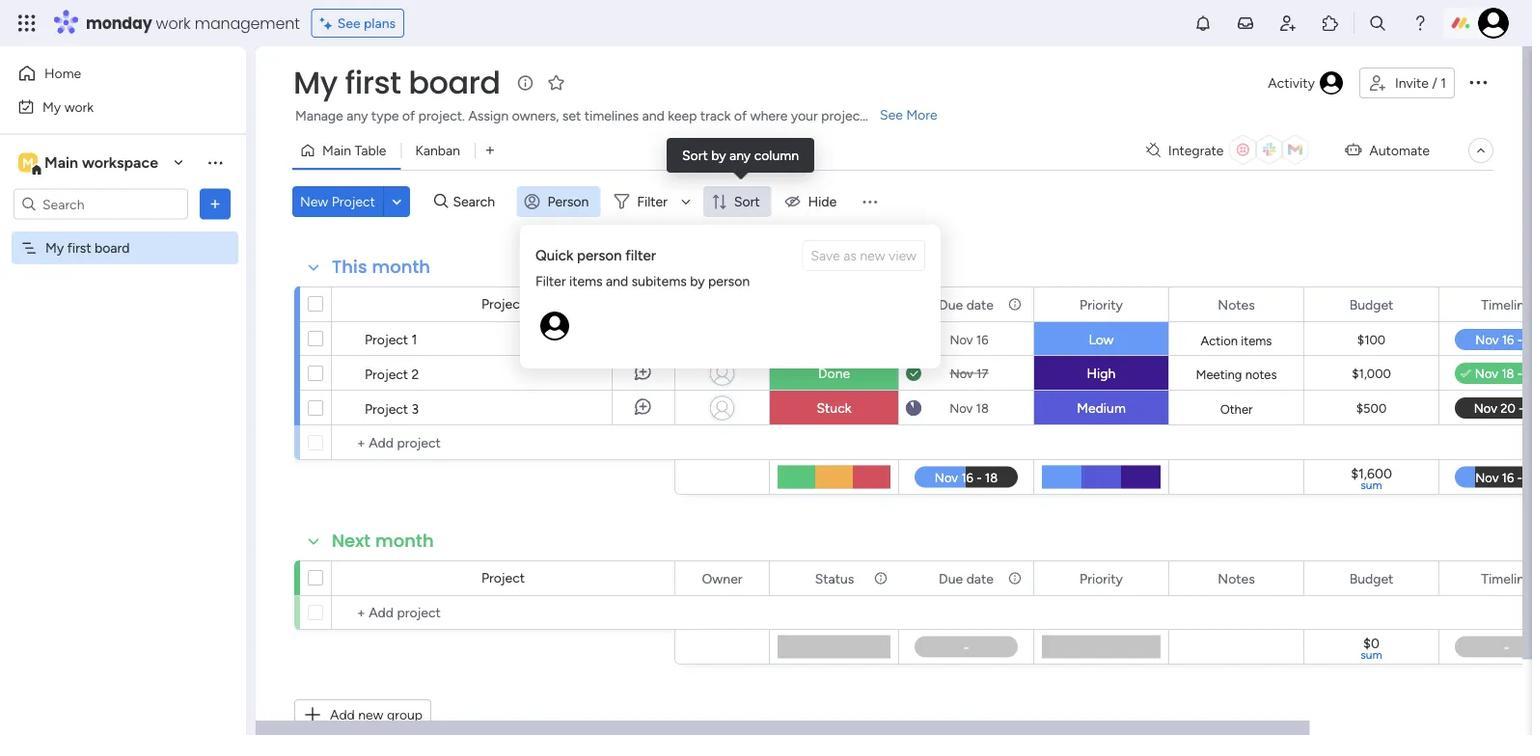 Task type: locate. For each thing, give the bounding box(es) containing it.
1 vertical spatial first
[[67, 240, 91, 256]]

of
[[402, 108, 415, 124], [734, 108, 747, 124]]

see left more
[[880, 107, 903, 123]]

0 vertical spatial month
[[372, 255, 431, 279]]

0 horizontal spatial board
[[95, 240, 130, 256]]

1 vertical spatial due date field
[[934, 568, 999, 589]]

1 vertical spatial sum
[[1361, 648, 1383, 662]]

nov left 16
[[950, 332, 973, 347]]

2 column information image from the left
[[1008, 571, 1023, 586]]

Search field
[[448, 188, 506, 215]]

0 vertical spatial board
[[409, 61, 501, 104]]

0 vertical spatial any
[[347, 108, 368, 124]]

1 vertical spatial see
[[880, 107, 903, 123]]

due
[[939, 296, 963, 313], [939, 570, 963, 587]]

first up type
[[345, 61, 401, 104]]

date for column information image
[[967, 296, 994, 313]]

board up the project. at the left top
[[409, 61, 501, 104]]

sum inside "$1,600 sum"
[[1361, 478, 1383, 492]]

1 horizontal spatial filter
[[637, 194, 668, 210]]

work for my
[[64, 98, 94, 115]]

items down quick person filter
[[569, 273, 603, 290]]

plans
[[364, 15, 396, 31]]

meeting notes
[[1196, 367, 1277, 382]]

priority
[[1080, 296, 1123, 313], [1080, 570, 1123, 587]]

1 vertical spatial month
[[375, 529, 434, 554]]

1 horizontal spatial of
[[734, 108, 747, 124]]

my first board down search in workspace field
[[45, 240, 130, 256]]

v2 search image
[[434, 191, 448, 213]]

done
[[818, 365, 850, 382]]

work down the home
[[64, 98, 94, 115]]

menu image
[[860, 192, 879, 211]]

nov left 17
[[950, 366, 974, 381]]

your
[[791, 108, 818, 124]]

sort inside 'popup button'
[[734, 194, 760, 210]]

1 vertical spatial work
[[64, 98, 94, 115]]

2 timeline field from the top
[[1477, 568, 1533, 589]]

notes
[[1218, 296, 1255, 313], [1218, 570, 1255, 587]]

work
[[156, 12, 191, 34], [64, 98, 94, 115]]

work right monday
[[156, 12, 191, 34]]

filter
[[626, 247, 656, 264]]

filter
[[637, 194, 668, 210], [536, 273, 566, 290]]

0 horizontal spatial items
[[569, 273, 603, 290]]

filter down quick
[[536, 273, 566, 290]]

filter items and subitems by person
[[536, 273, 750, 290]]

Priority field
[[1075, 294, 1128, 315], [1075, 568, 1128, 589]]

18
[[976, 401, 989, 416]]

see more
[[880, 107, 938, 123]]

see for see more
[[880, 107, 903, 123]]

2 vertical spatial nov
[[950, 401, 973, 416]]

of right track
[[734, 108, 747, 124]]

and
[[642, 108, 665, 124], [606, 273, 628, 290]]

1 horizontal spatial and
[[642, 108, 665, 124]]

0 vertical spatial by
[[711, 147, 726, 164]]

$1,600 sum
[[1351, 465, 1393, 492]]

and left keep
[[642, 108, 665, 124]]

sort button
[[703, 186, 772, 217]]

1 horizontal spatial items
[[1241, 333, 1272, 348]]

inbox image
[[1236, 14, 1256, 33]]

1 inside button
[[1441, 75, 1447, 91]]

filter button
[[606, 186, 698, 217]]

1 vertical spatial budget
[[1350, 570, 1394, 587]]

1 date from the top
[[967, 296, 994, 313]]

2 budget field from the top
[[1345, 568, 1399, 589]]

owner
[[702, 570, 743, 587]]

person
[[548, 194, 589, 210]]

sum for $0
[[1361, 648, 1383, 662]]

2 due date field from the top
[[934, 568, 999, 589]]

low
[[1089, 332, 1114, 348]]

1 vertical spatial my first board
[[45, 240, 130, 256]]

0 vertical spatial timeline field
[[1477, 294, 1533, 315]]

nov 18
[[950, 401, 989, 416]]

Notes field
[[1213, 294, 1260, 315], [1213, 568, 1260, 589]]

hide button
[[778, 186, 849, 217]]

1 priority from the top
[[1080, 296, 1123, 313]]

items up notes
[[1241, 333, 1272, 348]]

first inside list box
[[67, 240, 91, 256]]

my down search in workspace field
[[45, 240, 64, 256]]

main
[[322, 142, 351, 159], [44, 153, 78, 172]]

main table
[[322, 142, 386, 159]]

0 vertical spatial priority field
[[1075, 294, 1128, 315]]

1 horizontal spatial column information image
[[1008, 571, 1023, 586]]

1
[[1441, 75, 1447, 91], [412, 331, 417, 347]]

nov left 18
[[950, 401, 973, 416]]

Budget field
[[1345, 294, 1399, 315], [1345, 568, 1399, 589]]

1 vertical spatial filter
[[536, 273, 566, 290]]

nov 16
[[950, 332, 989, 347]]

any left type
[[347, 108, 368, 124]]

budget up $100
[[1350, 296, 1394, 313]]

0 horizontal spatial sort
[[682, 147, 708, 164]]

1 vertical spatial notes
[[1218, 570, 1255, 587]]

0 vertical spatial budget
[[1350, 296, 1394, 313]]

main inside button
[[322, 142, 351, 159]]

home button
[[12, 58, 208, 89]]

filter for filter items and subitems by person
[[536, 273, 566, 290]]

budget field up $100
[[1345, 294, 1399, 315]]

0 vertical spatial due date field
[[934, 294, 999, 315]]

budget up $0
[[1350, 570, 1394, 587]]

sort down keep
[[682, 147, 708, 164]]

kanban button
[[401, 135, 475, 166]]

This month field
[[327, 255, 435, 280]]

main for main workspace
[[44, 153, 78, 172]]

0 horizontal spatial my first board
[[45, 240, 130, 256]]

1 budget from the top
[[1350, 296, 1394, 313]]

filter inside popup button
[[637, 194, 668, 210]]

date
[[967, 296, 994, 313], [967, 570, 994, 587]]

my first board
[[293, 61, 501, 104], [45, 240, 130, 256]]

filter left "arrow down" icon
[[637, 194, 668, 210]]

0 vertical spatial nov
[[950, 332, 973, 347]]

monday
[[86, 12, 152, 34]]

work inside "button"
[[64, 98, 94, 115]]

arrow down image
[[675, 190, 698, 213]]

sort
[[682, 147, 708, 164], [734, 194, 760, 210]]

column information image
[[1008, 297, 1023, 312]]

nov
[[950, 332, 973, 347], [950, 366, 974, 381], [950, 401, 973, 416]]

Due date field
[[934, 294, 999, 315], [934, 568, 999, 589]]

month for this month
[[372, 255, 431, 279]]

0 vertical spatial sum
[[1361, 478, 1383, 492]]

0 vertical spatial items
[[569, 273, 603, 290]]

2 notes from the top
[[1218, 570, 1255, 587]]

1 vertical spatial board
[[95, 240, 130, 256]]

1 horizontal spatial 1
[[1441, 75, 1447, 91]]

this
[[332, 255, 367, 279]]

main for main table
[[322, 142, 351, 159]]

manage
[[295, 108, 343, 124]]

notes for 1st notes field from the bottom
[[1218, 570, 1255, 587]]

0 vertical spatial due date
[[939, 296, 994, 313]]

see more link
[[878, 105, 940, 125]]

2 sum from the top
[[1361, 648, 1383, 662]]

0 horizontal spatial work
[[64, 98, 94, 115]]

1 vertical spatial due
[[939, 570, 963, 587]]

priority for 1st priority field from the bottom
[[1080, 570, 1123, 587]]

1 due date from the top
[[939, 296, 994, 313]]

$500
[[1357, 401, 1387, 416]]

see
[[338, 15, 361, 31], [880, 107, 903, 123]]

by right the subitems
[[690, 273, 705, 290]]

1 vertical spatial timeline field
[[1477, 568, 1533, 589]]

any left column on the top of page
[[730, 147, 751, 164]]

1 vertical spatial notes field
[[1213, 568, 1260, 589]]

and down quick person filter
[[606, 273, 628, 290]]

0 vertical spatial first
[[345, 61, 401, 104]]

1 vertical spatial timeline
[[1482, 570, 1532, 587]]

notes for 1st notes field from the top of the page
[[1218, 296, 1255, 313]]

sum
[[1361, 478, 1383, 492], [1361, 648, 1383, 662]]

0 vertical spatial date
[[967, 296, 994, 313]]

0 vertical spatial 1
[[1441, 75, 1447, 91]]

0 horizontal spatial 1
[[412, 331, 417, 347]]

2 date from the top
[[967, 570, 994, 587]]

1 vertical spatial 1
[[412, 331, 417, 347]]

0 vertical spatial and
[[642, 108, 665, 124]]

see left plans
[[338, 15, 361, 31]]

0 horizontal spatial main
[[44, 153, 78, 172]]

2 priority from the top
[[1080, 570, 1123, 587]]

2
[[412, 366, 419, 382]]

main left table
[[322, 142, 351, 159]]

1 horizontal spatial sort
[[734, 194, 760, 210]]

my work
[[42, 98, 94, 115]]

apps image
[[1321, 14, 1341, 33]]

1 vertical spatial sort
[[734, 194, 760, 210]]

2 due from the top
[[939, 570, 963, 587]]

1 vertical spatial items
[[1241, 333, 1272, 348]]

project
[[332, 194, 375, 210], [482, 296, 525, 312], [365, 331, 408, 347], [365, 366, 408, 382], [365, 401, 408, 417], [482, 570, 525, 586]]

0 horizontal spatial filter
[[536, 273, 566, 290]]

1 due date field from the top
[[934, 294, 999, 315]]

3 nov from the top
[[950, 401, 973, 416]]

Timeline field
[[1477, 294, 1533, 315], [1477, 568, 1533, 589]]

items for action
[[1241, 333, 1272, 348]]

main right workspace icon
[[44, 153, 78, 172]]

1 vertical spatial budget field
[[1345, 568, 1399, 589]]

person button
[[517, 186, 601, 217]]

0 vertical spatial timeline
[[1482, 296, 1532, 313]]

budget field up $0
[[1345, 568, 1399, 589]]

person right the subitems
[[708, 273, 750, 290]]

person
[[577, 247, 622, 264], [708, 273, 750, 290]]

1 notes from the top
[[1218, 296, 1255, 313]]

first down search in workspace field
[[67, 240, 91, 256]]

1 horizontal spatial see
[[880, 107, 903, 123]]

my first board up type
[[293, 61, 501, 104]]

stuck
[[817, 400, 852, 416]]

0 vertical spatial person
[[577, 247, 622, 264]]

column
[[754, 147, 799, 164]]

1 vertical spatial date
[[967, 570, 994, 587]]

budget
[[1350, 296, 1394, 313], [1350, 570, 1394, 587]]

select product image
[[17, 14, 37, 33]]

$1,000
[[1352, 366, 1392, 382]]

new
[[358, 707, 384, 723]]

1 horizontal spatial any
[[730, 147, 751, 164]]

my down the home
[[42, 98, 61, 115]]

column information image
[[873, 571, 889, 586], [1008, 571, 1023, 586]]

3
[[412, 401, 419, 417]]

16
[[977, 332, 989, 347]]

1 timeline field from the top
[[1477, 294, 1533, 315]]

0 vertical spatial see
[[338, 15, 361, 31]]

any
[[347, 108, 368, 124], [730, 147, 751, 164]]

add new group button
[[294, 700, 431, 731]]

0 vertical spatial budget field
[[1345, 294, 1399, 315]]

2 budget from the top
[[1350, 570, 1394, 587]]

1 vertical spatial and
[[606, 273, 628, 290]]

by down track
[[711, 147, 726, 164]]

1 horizontal spatial work
[[156, 12, 191, 34]]

0 vertical spatial my first board
[[293, 61, 501, 104]]

option
[[0, 231, 246, 235]]

workspace selection element
[[18, 151, 161, 176]]

2 nov from the top
[[950, 366, 974, 381]]

1 horizontal spatial board
[[409, 61, 501, 104]]

1 right /
[[1441, 75, 1447, 91]]

timelines
[[585, 108, 639, 124]]

1 timeline from the top
[[1482, 296, 1532, 313]]

assign
[[468, 108, 509, 124]]

1 vertical spatial person
[[708, 273, 750, 290]]

1 due from the top
[[939, 296, 963, 313]]

0 vertical spatial notes field
[[1213, 294, 1260, 315]]

month right this
[[372, 255, 431, 279]]

0 vertical spatial notes
[[1218, 296, 1255, 313]]

1 vertical spatial priority field
[[1075, 568, 1128, 589]]

0 horizontal spatial first
[[67, 240, 91, 256]]

project 3
[[365, 401, 419, 417]]

1 vertical spatial by
[[690, 273, 705, 290]]

0 horizontal spatial by
[[690, 273, 705, 290]]

management
[[195, 12, 300, 34]]

main inside workspace selection element
[[44, 153, 78, 172]]

sort for sort
[[734, 194, 760, 210]]

board down search in workspace field
[[95, 240, 130, 256]]

1 vertical spatial priority
[[1080, 570, 1123, 587]]

1 vertical spatial nov
[[950, 366, 974, 381]]

2 due date from the top
[[939, 570, 994, 587]]

notes
[[1246, 367, 1277, 382]]

due date
[[939, 296, 994, 313], [939, 570, 994, 587]]

see inside "button"
[[338, 15, 361, 31]]

Owner field
[[697, 568, 748, 589]]

1 up 2
[[412, 331, 417, 347]]

1 column information image from the left
[[873, 571, 889, 586]]

My first board field
[[289, 61, 505, 104]]

work for monday
[[156, 12, 191, 34]]

month right next
[[375, 529, 434, 554]]

this month
[[332, 255, 431, 279]]

project.
[[419, 108, 465, 124]]

sort down sort by any column
[[734, 194, 760, 210]]

0 horizontal spatial of
[[402, 108, 415, 124]]

0 vertical spatial due
[[939, 296, 963, 313]]

see inside 'link'
[[880, 107, 903, 123]]

add view image
[[486, 144, 494, 158]]

of right type
[[402, 108, 415, 124]]

1 sum from the top
[[1361, 478, 1383, 492]]

0 horizontal spatial column information image
[[873, 571, 889, 586]]

0 vertical spatial filter
[[637, 194, 668, 210]]

invite / 1 button
[[1360, 68, 1455, 98]]

1 vertical spatial due date
[[939, 570, 994, 587]]

0 vertical spatial priority
[[1080, 296, 1123, 313]]

other
[[1221, 401, 1253, 417]]

0 vertical spatial sort
[[682, 147, 708, 164]]

0 horizontal spatial see
[[338, 15, 361, 31]]

items
[[569, 273, 603, 290], [1241, 333, 1272, 348]]

1 budget field from the top
[[1345, 294, 1399, 315]]

board
[[409, 61, 501, 104], [95, 240, 130, 256]]

person left the filter
[[577, 247, 622, 264]]

1 vertical spatial any
[[730, 147, 751, 164]]

1 horizontal spatial main
[[322, 142, 351, 159]]

0 vertical spatial work
[[156, 12, 191, 34]]

add
[[330, 707, 355, 723]]



Task type: describe. For each thing, give the bounding box(es) containing it.
due date for column information icon related to due date
[[939, 570, 994, 587]]

manage any type of project. assign owners, set timelines and keep track of where your project stands.
[[295, 108, 911, 124]]

show board description image
[[514, 73, 537, 93]]

nov 17
[[950, 366, 989, 381]]

kanban
[[415, 142, 460, 159]]

john smith image
[[1479, 8, 1509, 39]]

m
[[22, 154, 34, 171]]

sort for sort by any column
[[682, 147, 708, 164]]

1 horizontal spatial person
[[708, 273, 750, 290]]

v2 done deadline image
[[906, 364, 922, 383]]

options image
[[206, 194, 225, 214]]

1 horizontal spatial first
[[345, 61, 401, 104]]

search everything image
[[1369, 14, 1388, 33]]

see plans button
[[311, 9, 405, 38]]

stands.
[[869, 108, 911, 124]]

medium
[[1077, 400, 1126, 416]]

my inside "button"
[[42, 98, 61, 115]]

invite / 1
[[1396, 75, 1447, 91]]

angle down image
[[392, 194, 402, 209]]

my work button
[[12, 91, 208, 122]]

activity button
[[1261, 68, 1352, 98]]

workspace options image
[[206, 153, 225, 172]]

integrate
[[1169, 142, 1224, 159]]

next month
[[332, 529, 434, 554]]

add to favorites image
[[547, 73, 566, 92]]

Search in workspace field
[[41, 193, 161, 215]]

invite members image
[[1279, 14, 1298, 33]]

budget for first budget field from the bottom of the page
[[1350, 570, 1394, 587]]

due date for column information image
[[939, 296, 994, 313]]

date for column information icon related to due date
[[967, 570, 994, 587]]

budget for 1st budget field
[[1350, 296, 1394, 313]]

new project button
[[292, 186, 383, 217]]

main table button
[[292, 135, 401, 166]]

my first board inside my first board list box
[[45, 240, 130, 256]]

home
[[44, 65, 81, 82]]

nov for project 2
[[950, 366, 974, 381]]

group
[[387, 707, 423, 723]]

new
[[300, 194, 328, 210]]

quick
[[536, 247, 574, 264]]

2 notes field from the top
[[1213, 568, 1260, 589]]

add new group
[[330, 707, 423, 723]]

/
[[1433, 75, 1438, 91]]

0 horizontal spatial any
[[347, 108, 368, 124]]

sort by any column
[[682, 147, 799, 164]]

0 horizontal spatial person
[[577, 247, 622, 264]]

notifications image
[[1194, 14, 1213, 33]]

Status field
[[810, 568, 859, 589]]

due date field for column information icon related to due date
[[934, 568, 999, 589]]

sum for $1,600
[[1361, 478, 1383, 492]]

track
[[701, 108, 731, 124]]

meeting
[[1196, 367, 1243, 382]]

keep
[[668, 108, 697, 124]]

my up manage at the left
[[293, 61, 338, 104]]

owners,
[[512, 108, 559, 124]]

project 1
[[365, 331, 417, 347]]

hide
[[808, 194, 837, 210]]

1 nov from the top
[[950, 332, 973, 347]]

column information image for due date
[[1008, 571, 1023, 586]]

options image
[[1467, 70, 1490, 93]]

Next month field
[[327, 529, 439, 554]]

type
[[371, 108, 399, 124]]

my first board list box
[[0, 228, 246, 525]]

board inside list box
[[95, 240, 130, 256]]

workspace
[[82, 153, 158, 172]]

high
[[1087, 365, 1116, 382]]

1 priority field from the top
[[1075, 294, 1128, 315]]

see plans
[[338, 15, 396, 31]]

1 horizontal spatial by
[[711, 147, 726, 164]]

priority for second priority field from the bottom
[[1080, 296, 1123, 313]]

project 2
[[365, 366, 419, 382]]

subitems
[[632, 273, 687, 290]]

next
[[332, 529, 371, 554]]

$0
[[1364, 635, 1380, 651]]

status
[[815, 570, 854, 587]]

due for column information image's due date "field"
[[939, 296, 963, 313]]

due for due date "field" related to column information icon related to due date
[[939, 570, 963, 587]]

0 horizontal spatial and
[[606, 273, 628, 290]]

17
[[977, 366, 989, 381]]

dapulse checkmark sign image
[[1461, 363, 1472, 386]]

help image
[[1411, 14, 1430, 33]]

main workspace
[[44, 153, 158, 172]]

2 timeline from the top
[[1482, 570, 1532, 587]]

invite
[[1396, 75, 1429, 91]]

project inside button
[[332, 194, 375, 210]]

project
[[821, 108, 865, 124]]

column information image for status
[[873, 571, 889, 586]]

new project
[[300, 194, 375, 210]]

activity
[[1268, 75, 1315, 91]]

+ Add project text field
[[342, 431, 666, 455]]

2 priority field from the top
[[1075, 568, 1128, 589]]

my inside list box
[[45, 240, 64, 256]]

1 horizontal spatial my first board
[[293, 61, 501, 104]]

1 of from the left
[[402, 108, 415, 124]]

+ Add project text field
[[342, 601, 666, 624]]

due date field for column information image
[[934, 294, 999, 315]]

table
[[355, 142, 386, 159]]

nov for project 3
[[950, 401, 973, 416]]

autopilot image
[[1346, 137, 1362, 162]]

where
[[750, 108, 788, 124]]

quick person filter
[[536, 247, 656, 264]]

collapse board header image
[[1474, 143, 1489, 158]]

$100
[[1358, 332, 1386, 348]]

items for filter
[[569, 273, 603, 290]]

2 of from the left
[[734, 108, 747, 124]]

workspace image
[[18, 152, 38, 173]]

action items
[[1201, 333, 1272, 348]]

set
[[563, 108, 581, 124]]

filter for filter
[[637, 194, 668, 210]]

more
[[907, 107, 938, 123]]

1 notes field from the top
[[1213, 294, 1260, 315]]

dapulse integrations image
[[1147, 143, 1161, 158]]

action
[[1201, 333, 1238, 348]]

automate
[[1370, 142, 1430, 159]]

$1,600
[[1351, 465, 1393, 482]]

month for next month
[[375, 529, 434, 554]]

$0 sum
[[1361, 635, 1383, 662]]

see for see plans
[[338, 15, 361, 31]]

monday work management
[[86, 12, 300, 34]]



Task type: vqa. For each thing, say whether or not it's contained in the screenshot.
v2 funnel icon
no



